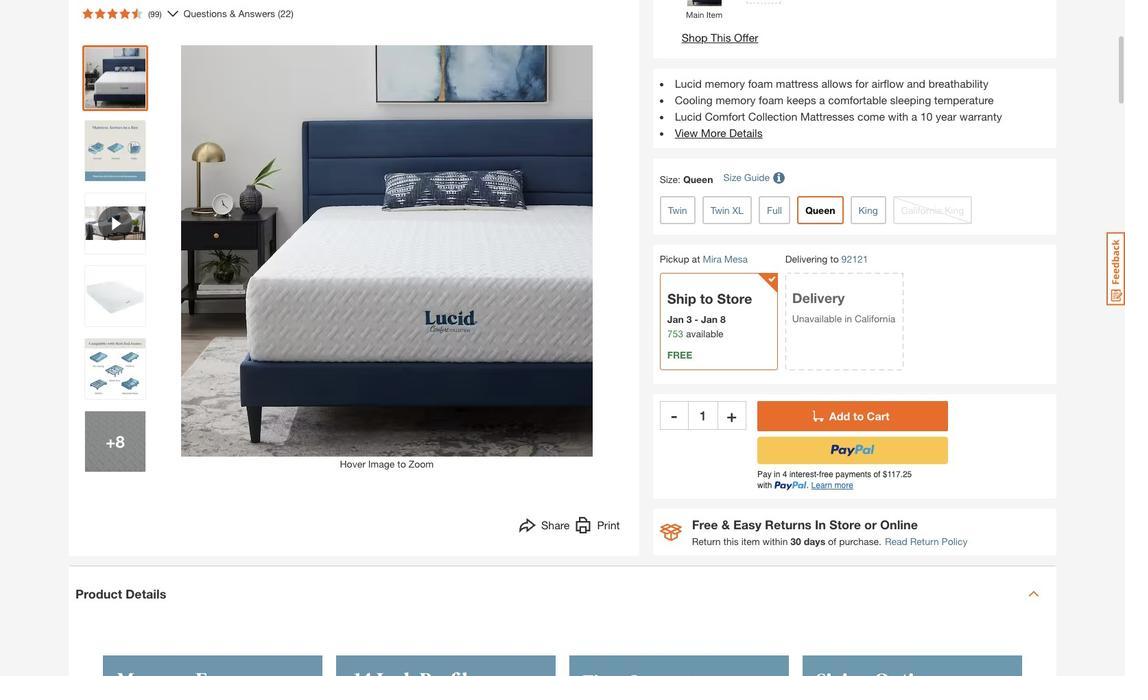 Task type: vqa. For each thing, say whether or not it's contained in the screenshot.
TOOL SETS
no



Task type: describe. For each thing, give the bounding box(es) containing it.
- button
[[660, 402, 689, 431]]

pickup at mira mesa
[[660, 253, 748, 265]]

and
[[907, 77, 926, 90]]

product details button
[[69, 567, 1057, 622]]

collection
[[748, 109, 798, 122]]

0 horizontal spatial 8
[[116, 432, 125, 451]]

purchase.
[[839, 536, 882, 548]]

california king
[[902, 204, 964, 216]]

+ 8
[[106, 432, 125, 451]]

item
[[707, 9, 723, 20]]

breathability
[[929, 77, 989, 90]]

shop this offer
[[682, 31, 759, 44]]

available
[[686, 328, 724, 340]]

in
[[845, 313, 852, 325]]

days
[[804, 536, 826, 548]]

pickup
[[660, 253, 689, 265]]

comfortable
[[828, 93, 887, 106]]

unavailable
[[792, 313, 842, 325]]

2 lucid from the top
[[675, 109, 702, 122]]

92121 link
[[842, 252, 868, 267]]

twin for twin xl
[[711, 204, 730, 216]]

easy
[[734, 518, 762, 533]]

1 vertical spatial memory
[[716, 93, 756, 106]]

share button
[[519, 517, 570, 537]]

hover
[[340, 458, 366, 470]]

mira mesa button
[[703, 253, 748, 265]]

allows
[[822, 77, 853, 90]]

& for easy
[[722, 518, 730, 533]]

icon image
[[660, 524, 682, 541]]

delivery unavailable in california
[[792, 291, 896, 325]]

details inside lucid memory foam mattress allows for airflow and breathability cooling memory foam keeps a comfortable sleeping temperature lucid comfort collection mattresses come with a 10 year warranty view more details
[[729, 126, 763, 139]]

questions
[[184, 7, 227, 19]]

(99) button
[[77, 2, 167, 24]]

to left the zoom
[[397, 458, 406, 470]]

california inside button
[[902, 204, 942, 216]]

keeps
[[787, 93, 816, 106]]

:
[[678, 173, 681, 185]]

full
[[767, 204, 782, 216]]

delivering
[[785, 253, 828, 265]]

add to cart
[[829, 410, 890, 423]]

2 king from the left
[[945, 204, 964, 216]]

size : queen
[[660, 173, 713, 185]]

more
[[701, 126, 726, 139]]

free
[[692, 518, 718, 533]]

sleeping
[[890, 93, 931, 106]]

read return policy link
[[885, 535, 968, 549]]

store inside ship to store jan 3 - jan 8 753 available
[[717, 291, 752, 307]]

white lucid comfort collection mattresses lucc14qq45mf 1d.3 image
[[85, 339, 145, 399]]

print button
[[575, 517, 620, 537]]

zoom
[[409, 458, 434, 470]]

main
[[686, 9, 704, 20]]

mesa
[[724, 253, 748, 265]]

- inside ship to store jan 3 - jan 8 753 available
[[695, 314, 699, 326]]

10
[[921, 109, 933, 122]]

within
[[763, 536, 788, 548]]

shop
[[682, 31, 708, 44]]

store inside free & easy returns in store or online return this item within 30 days of purchase. read return policy
[[830, 518, 861, 533]]

share
[[541, 518, 570, 531]]

6316305876112 image
[[85, 193, 145, 253]]

delivery
[[792, 291, 845, 306]]

free
[[667, 350, 693, 361]]

1 jan from the left
[[667, 314, 684, 326]]

ship to store jan 3 - jan 8 753 available
[[667, 291, 752, 340]]

airflow
[[872, 77, 904, 90]]

caret image
[[1029, 589, 1040, 600]]

year
[[936, 109, 957, 122]]

mattress
[[776, 77, 819, 90]]

this
[[724, 536, 739, 548]]

lucid memory foam mattress allows for airflow and breathability cooling memory foam keeps a comfortable sleeping temperature lucid comfort collection mattresses come with a 10 year warranty view more details
[[675, 77, 1002, 139]]

0 vertical spatial memory
[[705, 77, 745, 90]]

(22)
[[278, 7, 294, 19]]

cart
[[867, 410, 890, 423]]

size guide button
[[724, 165, 787, 190]]

of
[[828, 536, 837, 548]]

free & easy returns in store or online return this item within 30 days of purchase. read return policy
[[692, 518, 968, 548]]

read
[[885, 536, 908, 548]]

size for size : queen
[[660, 173, 678, 185]]

30
[[791, 536, 801, 548]]

full button
[[759, 196, 790, 224]]

hover image to zoom button
[[181, 45, 593, 471]]

print
[[597, 518, 620, 531]]

0 vertical spatial a
[[819, 93, 825, 106]]



Task type: locate. For each thing, give the bounding box(es) containing it.
+ for +
[[727, 406, 737, 426]]

to
[[830, 253, 839, 265], [700, 291, 713, 307], [853, 410, 864, 423], [397, 458, 406, 470]]

1 return from the left
[[692, 536, 721, 548]]

return
[[692, 536, 721, 548], [910, 536, 939, 548]]

queen right :
[[683, 173, 713, 185]]

for
[[856, 77, 869, 90]]

view
[[675, 126, 698, 139]]

california king button
[[893, 196, 973, 224]]

lucid
[[675, 77, 702, 90], [675, 109, 702, 122]]

0 vertical spatial store
[[717, 291, 752, 307]]

0 vertical spatial &
[[230, 7, 236, 19]]

1 horizontal spatial details
[[729, 126, 763, 139]]

white lucid comfort collection mattresses lucc14qq45mf a0.2 image
[[85, 266, 145, 326]]

temperature
[[934, 93, 994, 106]]

promotion image image
[[687, 0, 722, 6]]

0 horizontal spatial details
[[126, 587, 166, 602]]

cooling
[[675, 93, 713, 106]]

1 horizontal spatial 8
[[720, 314, 726, 326]]

2 jan from the left
[[701, 314, 718, 326]]

view more details link
[[675, 126, 763, 139]]

to inside delivering to 92121
[[830, 253, 839, 265]]

- left + button
[[671, 406, 678, 426]]

jan up available
[[701, 314, 718, 326]]

0 horizontal spatial twin
[[668, 204, 687, 216]]

1 vertical spatial queen
[[806, 204, 835, 216]]

a left "10"
[[912, 109, 918, 122]]

mattresses
[[801, 109, 855, 122]]

to for 92121
[[830, 253, 839, 265]]

0 horizontal spatial jan
[[667, 314, 684, 326]]

1 horizontal spatial california
[[902, 204, 942, 216]]

questions & answers (22)
[[184, 7, 294, 19]]

image
[[368, 458, 395, 470]]

twin down :
[[668, 204, 687, 216]]

twin inside twin xl button
[[711, 204, 730, 216]]

-
[[695, 314, 699, 326], [671, 406, 678, 426]]

& left 'answers'
[[230, 7, 236, 19]]

with
[[888, 109, 909, 122]]

3
[[687, 314, 692, 326]]

0 horizontal spatial size
[[660, 173, 678, 185]]

guide
[[744, 172, 770, 183]]

1 horizontal spatial jan
[[701, 314, 718, 326]]

queen inside button
[[806, 204, 835, 216]]

in
[[815, 518, 826, 533]]

+ for + 8
[[106, 432, 116, 451]]

0 horizontal spatial california
[[855, 313, 896, 325]]

size guide
[[724, 172, 770, 183]]

2 return from the left
[[910, 536, 939, 548]]

to inside ship to store jan 3 - jan 8 753 available
[[700, 291, 713, 307]]

92121
[[842, 253, 868, 265]]

0 vertical spatial 8
[[720, 314, 726, 326]]

(99)
[[148, 8, 162, 19]]

california right king button
[[902, 204, 942, 216]]

king button
[[851, 196, 886, 224]]

0 horizontal spatial queen
[[683, 173, 713, 185]]

to for store
[[700, 291, 713, 307]]

1 horizontal spatial return
[[910, 536, 939, 548]]

0 horizontal spatial return
[[692, 536, 721, 548]]

& for answers
[[230, 7, 236, 19]]

1 horizontal spatial store
[[830, 518, 861, 533]]

1 horizontal spatial size
[[724, 172, 742, 183]]

1 horizontal spatial -
[[695, 314, 699, 326]]

0 vertical spatial queen
[[683, 173, 713, 185]]

a
[[819, 93, 825, 106], [912, 109, 918, 122]]

2 twin from the left
[[711, 204, 730, 216]]

(99) link
[[77, 2, 178, 24]]

white lucid comfort collection mattresses lucc14qq45mf e1.1 image
[[85, 120, 145, 181]]

or
[[865, 518, 877, 533]]

1 vertical spatial 8
[[116, 432, 125, 451]]

1 vertical spatial store
[[830, 518, 861, 533]]

size inside button
[[724, 172, 742, 183]]

california inside delivery unavailable in california
[[855, 313, 896, 325]]

1 vertical spatial california
[[855, 313, 896, 325]]

+ inside button
[[727, 406, 737, 426]]

- right 3
[[695, 314, 699, 326]]

8 inside ship to store jan 3 - jan 8 753 available
[[720, 314, 726, 326]]

jan left 3
[[667, 314, 684, 326]]

to for cart
[[853, 410, 864, 423]]

1 lucid from the top
[[675, 77, 702, 90]]

twin inside twin button
[[668, 204, 687, 216]]

+ button
[[718, 402, 746, 431]]

california
[[902, 204, 942, 216], [855, 313, 896, 325]]

jan
[[667, 314, 684, 326], [701, 314, 718, 326]]

policy
[[942, 536, 968, 548]]

1 horizontal spatial +
[[727, 406, 737, 426]]

california right in in the top of the page
[[855, 313, 896, 325]]

1 vertical spatial a
[[912, 109, 918, 122]]

0 horizontal spatial king
[[859, 204, 878, 216]]

1 horizontal spatial twin
[[711, 204, 730, 216]]

twin xl button
[[702, 196, 752, 224]]

details right product
[[126, 587, 166, 602]]

details down comfort
[[729, 126, 763, 139]]

answers
[[238, 7, 275, 19]]

1 twin from the left
[[668, 204, 687, 216]]

at
[[692, 253, 700, 265]]

twin for twin
[[668, 204, 687, 216]]

1 horizontal spatial &
[[722, 518, 730, 533]]

queen
[[683, 173, 713, 185], [806, 204, 835, 216]]

return right read
[[910, 536, 939, 548]]

1 vertical spatial -
[[671, 406, 678, 426]]

None field
[[689, 402, 718, 431]]

1 vertical spatial &
[[722, 518, 730, 533]]

0 horizontal spatial &
[[230, 7, 236, 19]]

1 horizontal spatial king
[[945, 204, 964, 216]]

1 horizontal spatial a
[[912, 109, 918, 122]]

twin left xl
[[711, 204, 730, 216]]

details
[[729, 126, 763, 139], [126, 587, 166, 602]]

to right 'ship'
[[700, 291, 713, 307]]

hover image to zoom
[[340, 458, 434, 470]]

0 vertical spatial foam
[[748, 77, 773, 90]]

add
[[829, 410, 850, 423]]

returns
[[765, 518, 812, 533]]

ship
[[667, 291, 696, 307]]

1 horizontal spatial queen
[[806, 204, 835, 216]]

0 horizontal spatial a
[[819, 93, 825, 106]]

this
[[711, 31, 731, 44]]

to right add
[[853, 410, 864, 423]]

4.5 stars image
[[82, 8, 143, 19]]

0 horizontal spatial +
[[106, 432, 116, 451]]

1 vertical spatial foam
[[759, 93, 784, 106]]

&
[[230, 7, 236, 19], [722, 518, 730, 533]]

offer
[[734, 31, 759, 44]]

to left 92121
[[830, 253, 839, 265]]

size
[[724, 172, 742, 183], [660, 173, 678, 185]]

8
[[720, 314, 726, 326], [116, 432, 125, 451]]

warranty
[[960, 109, 1002, 122]]

delivering to 92121
[[785, 253, 868, 265]]

queen right full
[[806, 204, 835, 216]]

a up the mattresses
[[819, 93, 825, 106]]

1 king from the left
[[859, 204, 878, 216]]

1 vertical spatial +
[[106, 432, 116, 451]]

come
[[858, 109, 885, 122]]

details inside product details "button"
[[126, 587, 166, 602]]

size up twin button
[[660, 173, 678, 185]]

size left the guide
[[724, 172, 742, 183]]

store up the of
[[830, 518, 861, 533]]

& inside free & easy returns in store or online return this item within 30 days of purchase. read return policy
[[722, 518, 730, 533]]

0 vertical spatial california
[[902, 204, 942, 216]]

store
[[717, 291, 752, 307], [830, 518, 861, 533]]

mira
[[703, 253, 722, 265]]

0 horizontal spatial -
[[671, 406, 678, 426]]

0 horizontal spatial store
[[717, 291, 752, 307]]

0 vertical spatial lucid
[[675, 77, 702, 90]]

product
[[75, 587, 122, 602]]

item
[[742, 536, 760, 548]]

twin
[[668, 204, 687, 216], [711, 204, 730, 216]]

- inside button
[[671, 406, 678, 426]]

0 vertical spatial -
[[695, 314, 699, 326]]

main item
[[686, 9, 723, 20]]

store down mesa
[[717, 291, 752, 307]]

1 vertical spatial details
[[126, 587, 166, 602]]

white lucid comfort collection mattresses lucc14qq45mf 64.0 image
[[85, 48, 145, 108]]

feedback link image
[[1107, 232, 1125, 306]]

753
[[667, 328, 683, 340]]

white lucid comfort collection mattresses lucc14qq45mf 66.4 image
[[85, 411, 145, 472]]

queen button
[[797, 196, 844, 224]]

memory
[[705, 77, 745, 90], [716, 93, 756, 106]]

& up this
[[722, 518, 730, 533]]

xl
[[733, 204, 744, 216]]

+
[[727, 406, 737, 426], [106, 432, 116, 451]]

add to cart button
[[757, 402, 948, 432]]

0 vertical spatial +
[[727, 406, 737, 426]]

return down free
[[692, 536, 721, 548]]

0 vertical spatial details
[[729, 126, 763, 139]]

lucid up view
[[675, 109, 702, 122]]

comfort
[[705, 109, 745, 122]]

online
[[880, 518, 918, 533]]

lucid up cooling
[[675, 77, 702, 90]]

twin button
[[660, 196, 696, 224]]

1 vertical spatial lucid
[[675, 109, 702, 122]]

size for size guide
[[724, 172, 742, 183]]



